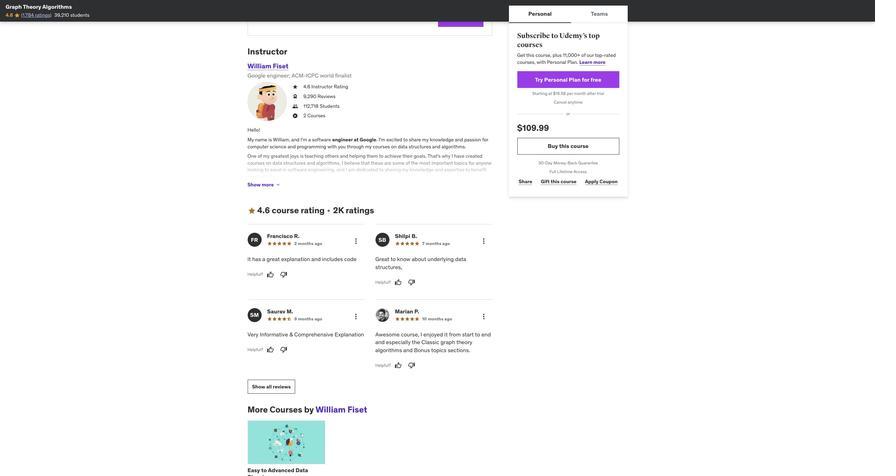 Task type: vqa. For each thing, say whether or not it's contained in the screenshot.
of to the right
yes



Task type: describe. For each thing, give the bounding box(es) containing it.
and right william,
[[291, 137, 300, 143]]

ago for explanation
[[315, 317, 322, 322]]

learn more link
[[580, 59, 606, 65]]

xsmall image for 112,718 students
[[292, 103, 298, 110]]

helping
[[349, 153, 366, 159]]

mark review by marian p. as helpful image
[[395, 362, 402, 369]]

.
[[376, 137, 378, 143]]

back
[[568, 160, 577, 166]]

anytime
[[568, 100, 583, 105]]

very
[[248, 331, 259, 338]]

courses inside "subscribe to udemy's top courses"
[[517, 40, 543, 49]]

data inside great to know about underlying data structures,
[[455, 256, 466, 263]]

code
[[344, 256, 357, 263]]

2 vertical spatial of
[[406, 160, 410, 166]]

plan.
[[568, 59, 578, 65]]

important
[[432, 160, 453, 166]]

guarantee
[[578, 160, 598, 166]]

more
[[248, 405, 268, 416]]

data inside 'one of my greatest joys is teaching others and helping them to achieve their goals. that's why i have created courses on data structures and algorithms. i believe that these are some of the most important topics for anyone looking to excel in software engineering, and i am dedicated to sharing my knowledge and expertise to benefit my students.'
[[273, 160, 282, 166]]

9,290 reviews
[[303, 93, 336, 100]]

programming
[[297, 143, 326, 150]]

30-
[[539, 160, 545, 166]]

additional actions for review by shilpi b. image
[[480, 237, 488, 246]]

ratings)
[[35, 12, 52, 18]]

are
[[384, 160, 391, 166]]

awesome
[[375, 331, 400, 338]]

william inside william fiset google engineer; acm-icpc world finalist
[[248, 62, 271, 70]]

rating
[[301, 205, 325, 216]]

trial
[[597, 91, 604, 96]]

data
[[296, 467, 308, 474]]

believe
[[344, 160, 360, 166]]

plus
[[553, 52, 562, 58]]

apply coupon
[[585, 179, 618, 185]]

have
[[454, 153, 465, 159]]

structures,
[[375, 264, 402, 271]]

show for show more
[[248, 182, 261, 188]]

0 horizontal spatial xsmall image
[[292, 93, 298, 100]]

additional actions for review by francisco r. image
[[352, 237, 360, 246]]

engineer;
[[267, 72, 290, 79]]

expertise
[[444, 167, 465, 173]]

courses,
[[517, 59, 536, 65]]

francisco
[[267, 233, 293, 240]]

for inside '. i'm excited to share my knowledge and passion for computer science and programming with you through my courses on data structures and algorithms.'
[[482, 137, 488, 143]]

this for course
[[551, 179, 560, 185]]

teams button
[[571, 6, 628, 22]]

william fiset image
[[248, 82, 287, 121]]

1 horizontal spatial william
[[316, 405, 346, 416]]

2 vertical spatial course
[[272, 205, 299, 216]]

on inside 'one of my greatest joys is teaching others and helping them to achieve their goals. that's why i have created courses on data structures and algorithms. i believe that these are some of the most important topics for anyone looking to excel in software engineering, and i am dedicated to sharing my knowledge and expertise to benefit my students.'
[[266, 160, 271, 166]]

1 horizontal spatial a
[[308, 137, 311, 143]]

gift this course
[[541, 179, 577, 185]]

at inside starting at $16.58 per month after trial cancel anytime
[[549, 91, 552, 96]]

my name is william, and i'm a software engineer at google
[[248, 137, 376, 143]]

and up joys on the left top of the page
[[288, 143, 296, 150]]

to left benefit
[[466, 167, 470, 173]]

(1,784 ratings)
[[21, 12, 52, 18]]

4.6 course rating
[[257, 205, 325, 216]]

to inside the easy to advanced data structures
[[261, 467, 267, 474]]

apply coupon button
[[584, 175, 619, 189]]

0 horizontal spatial instructor
[[248, 46, 287, 57]]

9
[[294, 317, 297, 322]]

months for francisco r.
[[298, 241, 314, 246]]

hello!
[[248, 127, 260, 133]]

from
[[449, 331, 461, 338]]

to inside great to know about underlying data structures,
[[391, 256, 396, 263]]

my up the them
[[365, 143, 372, 150]]

great
[[267, 256, 280, 263]]

data inside '. i'm excited to share my knowledge and passion for computer science and programming with you through my courses on data structures and algorithms.'
[[398, 143, 408, 150]]

fiset inside william fiset google engineer; acm-icpc world finalist
[[273, 62, 288, 70]]

know
[[397, 256, 411, 263]]

some
[[393, 160, 405, 166]]

and down awesome
[[375, 339, 385, 346]]

and left the 'passion'
[[455, 137, 463, 143]]

ago for underlying
[[442, 241, 450, 246]]

science
[[270, 143, 286, 150]]

with inside '. i'm excited to share my knowledge and passion for computer science and programming with you through my courses on data structures and algorithms.'
[[328, 143, 337, 150]]

helpful? for great to know about underlying data structures,
[[375, 280, 391, 285]]

created
[[466, 153, 482, 159]]

1 vertical spatial of
[[258, 153, 262, 159]]

courses inside '. i'm excited to share my knowledge and passion for computer science and programming with you through my courses on data structures and algorithms.'
[[373, 143, 390, 150]]

to inside button
[[462, 15, 467, 22]]

1 horizontal spatial google
[[360, 137, 376, 143]]

top-
[[595, 52, 605, 58]]

classic
[[422, 339, 439, 346]]

i'm inside '. i'm excited to share my knowledge and passion for computer science and programming with you through my courses on data structures and algorithms.'
[[379, 137, 385, 143]]

google inside william fiset google engineer; acm-icpc world finalist
[[248, 72, 266, 79]]

full
[[550, 169, 556, 174]]

start
[[462, 331, 474, 338]]

i inside awesome course, i enjoyed it from start to end and especially the classic graph theory algorithms and bonus topics sections.
[[421, 331, 422, 338]]

1 vertical spatial instructor
[[312, 84, 333, 90]]

subscribe
[[517, 31, 550, 40]]

the inside awesome course, i enjoyed it from start to end and especially the classic graph theory algorithms and bonus topics sections.
[[412, 339, 420, 346]]

xsmall image for 2 courses
[[292, 113, 298, 119]]

mark review by shilpi b. as helpful image
[[395, 279, 402, 286]]

and left "am"
[[337, 167, 345, 173]]

mark review by saurav m. as unhelpful image
[[280, 347, 287, 354]]

structures
[[248, 474, 276, 477]]

am
[[348, 167, 355, 173]]

courses inside 'one of my greatest joys is teaching others and helping them to achieve their goals. that's why i have created courses on data structures and algorithms. i believe that these are some of the most important topics for anyone looking to excel in software engineering, and i am dedicated to sharing my knowledge and expertise to benefit my students.'
[[248, 160, 265, 166]]

icpc
[[306, 72, 319, 79]]

more for show more
[[262, 182, 274, 188]]

acm-
[[292, 72, 306, 79]]

30-day money-back guarantee full lifetime access
[[539, 160, 598, 174]]

0 vertical spatial it
[[248, 256, 251, 263]]

and left includes
[[312, 256, 321, 263]]

anyone
[[476, 160, 492, 166]]

1 vertical spatial fiset
[[348, 405, 367, 416]]

rating
[[334, 84, 348, 90]]

buy this course button
[[517, 138, 619, 155]]

excited
[[386, 137, 402, 143]]

in
[[283, 167, 287, 173]]

try personal plan for free link
[[517, 71, 619, 88]]

coupon
[[600, 179, 618, 185]]

show more button
[[248, 178, 281, 192]]

i right why
[[452, 153, 453, 159]]

on inside '. i'm excited to share my knowledge and passion for computer science and programming with you through my courses on data structures and algorithms.'
[[391, 143, 397, 150]]

students.
[[255, 174, 276, 180]]

4.6 for 4.6
[[6, 12, 13, 18]]

to inside awesome course, i enjoyed it from start to end and especially the classic graph theory algorithms and bonus topics sections.
[[475, 331, 480, 338]]

learn
[[580, 59, 593, 65]]

all for to
[[454, 15, 461, 22]]

0 vertical spatial software
[[312, 137, 331, 143]]

xsmall image for 4.6 instructor rating
[[292, 84, 298, 91]]

them
[[367, 153, 378, 159]]

i left "am"
[[346, 167, 347, 173]]

most
[[419, 160, 430, 166]]

all for reviews
[[266, 384, 272, 390]]

and down teaching
[[307, 160, 315, 166]]

0 horizontal spatial william fiset link
[[248, 62, 288, 70]]

software inside 'one of my greatest joys is teaching others and helping them to achieve their goals. that's why i have created courses on data structures and algorithms. i believe that these are some of the most important topics for anyone looking to excel in software engineering, and i am dedicated to sharing my knowledge and expertise to benefit my students.'
[[288, 167, 307, 173]]

structures inside '. i'm excited to share my knowledge and passion for computer science and programming with you through my courses on data structures and algorithms.'
[[409, 143, 431, 150]]

goals.
[[414, 153, 427, 159]]

4.6 for 4.6 course rating
[[257, 205, 270, 216]]

sharing
[[385, 167, 401, 173]]

easy to advanced data structures link
[[248, 467, 308, 477]]

1 vertical spatial course
[[561, 179, 577, 185]]

1 horizontal spatial william fiset link
[[316, 405, 367, 416]]

informative
[[260, 331, 288, 338]]

mark review by marian p. as unhelpful image
[[408, 362, 415, 369]]

their
[[403, 153, 413, 159]]

subscribe to udemy's top courses
[[517, 31, 600, 49]]

why
[[442, 153, 451, 159]]

i left believe on the left of page
[[342, 160, 343, 166]]

get
[[517, 52, 525, 58]]

underlying
[[428, 256, 454, 263]]

easy
[[248, 467, 260, 474]]

total: $249.97
[[256, 14, 300, 22]]

and up the that's
[[432, 143, 441, 150]]



Task type: locate. For each thing, give the bounding box(es) containing it.
of down their
[[406, 160, 410, 166]]

ago up underlying
[[442, 241, 450, 246]]

helpful? for very informative & comprehensive explanation
[[248, 347, 263, 353]]

computer
[[248, 143, 269, 150]]

knowledge down most on the left of page
[[410, 167, 434, 173]]

to inside "subscribe to udemy's top courses"
[[551, 31, 558, 40]]

william fiset google engineer; acm-icpc world finalist
[[248, 62, 352, 79]]

personal button
[[509, 6, 571, 22]]

0 horizontal spatial a
[[262, 256, 265, 263]]

course, up especially
[[401, 331, 419, 338]]

xsmall image down acm-
[[292, 84, 298, 91]]

william fiset link up engineer;
[[248, 62, 288, 70]]

that
[[361, 160, 370, 166]]

for down "created"
[[469, 160, 475, 166]]

helpful? for awesome course, i enjoyed it from start to end and especially the classic graph theory algorithms and bonus topics sections.
[[375, 363, 391, 368]]

0 vertical spatial courses
[[307, 113, 325, 119]]

0 vertical spatial data
[[398, 143, 408, 150]]

p.
[[415, 308, 419, 315]]

a up programming
[[308, 137, 311, 143]]

month
[[574, 91, 586, 96]]

this up courses,
[[526, 52, 534, 58]]

7
[[422, 241, 425, 246]]

helpful? for it has a great explanation and includes code
[[248, 272, 263, 277]]

at left $16.58
[[549, 91, 552, 96]]

1 horizontal spatial for
[[482, 137, 488, 143]]

sm
[[250, 312, 259, 319]]

udemy's
[[560, 31, 587, 40]]

courses down .
[[373, 143, 390, 150]]

show down students.
[[248, 182, 261, 188]]

1 horizontal spatial with
[[537, 59, 546, 65]]

1 horizontal spatial 2
[[303, 113, 306, 119]]

1 horizontal spatial it
[[444, 331, 448, 338]]

helpful? left mark review by francisco r. as helpful "image"
[[248, 272, 263, 277]]

months down "r." at the left of the page
[[298, 241, 314, 246]]

i'm up programming
[[301, 137, 307, 143]]

courses down subscribe
[[517, 40, 543, 49]]

sb
[[379, 236, 386, 243]]

1 vertical spatial algorithms.
[[316, 160, 341, 166]]

1 vertical spatial courses
[[270, 405, 302, 416]]

of
[[582, 52, 586, 58], [258, 153, 262, 159], [406, 160, 410, 166]]

1 horizontal spatial on
[[391, 143, 397, 150]]

0 vertical spatial of
[[582, 52, 586, 58]]

software
[[312, 137, 331, 143], [288, 167, 307, 173]]

months
[[298, 241, 314, 246], [426, 241, 441, 246], [298, 317, 314, 322], [428, 317, 444, 322]]

1 vertical spatial on
[[266, 160, 271, 166]]

4.6 right medium image
[[257, 205, 270, 216]]

1 horizontal spatial algorithms.
[[442, 143, 466, 150]]

39,210 students
[[54, 12, 89, 18]]

algorithms. up have on the right of the page
[[442, 143, 466, 150]]

i left enjoyed
[[421, 331, 422, 338]]

to up structures,
[[391, 256, 396, 263]]

xsmall image left the 112,718
[[292, 103, 298, 110]]

7 months ago
[[422, 241, 450, 246]]

of inside get this course, plus 11,000+ of our top-rated courses, with personal plan.
[[582, 52, 586, 58]]

1 vertical spatial structures
[[283, 160, 306, 166]]

william
[[248, 62, 271, 70], [316, 405, 346, 416]]

is inside 'one of my greatest joys is teaching others and helping them to achieve their goals. that's why i have created courses on data structures and algorithms. i believe that these are some of the most important topics for anyone looking to excel in software engineering, and i am dedicated to sharing my knowledge and expertise to benefit my students.'
[[300, 153, 304, 159]]

0 vertical spatial show
[[248, 182, 261, 188]]

tab list
[[509, 6, 628, 23]]

1 vertical spatial the
[[412, 339, 420, 346]]

to up these
[[379, 153, 384, 159]]

m.
[[287, 308, 293, 315]]

ago up comprehensive
[[315, 317, 322, 322]]

this for course,
[[526, 52, 534, 58]]

0 horizontal spatial course,
[[401, 331, 419, 338]]

xsmall image down students.
[[275, 182, 281, 188]]

francisco r.
[[267, 233, 300, 240]]

structures down joys on the left top of the page
[[283, 160, 306, 166]]

$249.97
[[274, 14, 300, 22]]

1 horizontal spatial 4.6
[[257, 205, 270, 216]]

course, inside awesome course, i enjoyed it from start to end and especially the classic graph theory algorithms and bonus topics sections.
[[401, 331, 419, 338]]

4.6 for 4.6 instructor rating
[[303, 84, 310, 90]]

it left has
[[248, 256, 251, 263]]

especially
[[386, 339, 411, 346]]

benefit
[[471, 167, 487, 173]]

data up their
[[398, 143, 408, 150]]

is right joys on the left top of the page
[[300, 153, 304, 159]]

to up students.
[[265, 167, 269, 173]]

0 vertical spatial a
[[308, 137, 311, 143]]

explanation
[[281, 256, 310, 263]]

show inside show more button
[[248, 182, 261, 188]]

xsmall image
[[292, 93, 298, 100], [326, 208, 332, 214]]

1 vertical spatial google
[[360, 137, 376, 143]]

2 vertical spatial for
[[469, 160, 475, 166]]

ago up includes
[[315, 241, 322, 246]]

with right courses,
[[537, 59, 546, 65]]

knowledge inside 'one of my greatest joys is teaching others and helping them to achieve their goals. that's why i have created courses on data structures and algorithms. i believe that these are some of the most important topics for anyone looking to excel in software engineering, and i am dedicated to sharing my knowledge and expertise to benefit my students.'
[[410, 167, 434, 173]]

0 vertical spatial xsmall image
[[292, 93, 298, 100]]

4.6 up '9,290'
[[303, 84, 310, 90]]

william right by
[[316, 405, 346, 416]]

0 horizontal spatial all
[[266, 384, 272, 390]]

for
[[582, 76, 590, 83], [482, 137, 488, 143], [469, 160, 475, 166]]

a right has
[[262, 256, 265, 263]]

additional actions for review by saurav m. image
[[352, 313, 360, 321]]

1 vertical spatial personal
[[547, 59, 566, 65]]

2 down the 112,718
[[303, 113, 306, 119]]

months for shilpi b.
[[426, 241, 441, 246]]

1 vertical spatial course,
[[401, 331, 419, 338]]

1 horizontal spatial structures
[[409, 143, 431, 150]]

xsmall image left '9,290'
[[292, 93, 298, 100]]

algorithms. down the others
[[316, 160, 341, 166]]

top
[[589, 31, 600, 40]]

personal up $16.58
[[544, 76, 568, 83]]

show up more in the left bottom of the page
[[252, 384, 265, 390]]

to down these
[[379, 167, 384, 173]]

0 horizontal spatial it
[[248, 256, 251, 263]]

0 vertical spatial google
[[248, 72, 266, 79]]

2 courses
[[303, 113, 325, 119]]

course up back
[[571, 143, 589, 150]]

1 vertical spatial with
[[328, 143, 337, 150]]

courses for 2
[[307, 113, 325, 119]]

months right "7" on the bottom of page
[[426, 241, 441, 246]]

1 horizontal spatial data
[[398, 143, 408, 150]]

more inside button
[[262, 182, 274, 188]]

additional actions for review by marian p. image
[[480, 313, 488, 321]]

1 vertical spatial william fiset link
[[316, 405, 367, 416]]

1 vertical spatial at
[[354, 137, 359, 143]]

0 horizontal spatial more
[[262, 182, 274, 188]]

0 vertical spatial 4.6
[[6, 12, 13, 18]]

1 vertical spatial show
[[252, 384, 265, 390]]

1 vertical spatial it
[[444, 331, 448, 338]]

achieve
[[385, 153, 401, 159]]

my down some
[[402, 167, 409, 173]]

personal down plus
[[547, 59, 566, 65]]

1 vertical spatial knowledge
[[410, 167, 434, 173]]

2k ratings
[[333, 205, 374, 216]]

knowledge
[[430, 137, 454, 143], [410, 167, 434, 173]]

1 i'm from the left
[[301, 137, 307, 143]]

2 horizontal spatial 4.6
[[303, 84, 310, 90]]

data up excel
[[273, 160, 282, 166]]

0 horizontal spatial topics
[[431, 347, 447, 354]]

mark review by francisco r. as unhelpful image
[[280, 271, 287, 278]]

ago for explanation
[[315, 241, 322, 246]]

the inside 'one of my greatest joys is teaching others and helping them to achieve their goals. that's why i have created courses on data structures and algorithms. i believe that these are some of the most important topics for anyone looking to excel in software engineering, and i am dedicated to sharing my knowledge and expertise to benefit my students.'
[[411, 160, 418, 166]]

get this course, plus 11,000+ of our top-rated courses, with personal plan.
[[517, 52, 616, 65]]

this inside the $109.99 buy this course
[[559, 143, 569, 150]]

4.6 down the graph at left
[[6, 12, 13, 18]]

helpful? left mark review by marian p. as helpful image
[[375, 363, 391, 368]]

0 vertical spatial is
[[269, 137, 272, 143]]

2 vertical spatial data
[[455, 256, 466, 263]]

ago for it
[[445, 317, 452, 322]]

topics inside awesome course, i enjoyed it from start to end and especially the classic graph theory algorithms and bonus topics sections.
[[431, 347, 447, 354]]

my down looking
[[248, 174, 254, 180]]

data right underlying
[[455, 256, 466, 263]]

all right "add"
[[454, 15, 461, 22]]

to left share
[[403, 137, 408, 143]]

with inside get this course, plus 11,000+ of our top-rated courses, with personal plan.
[[537, 59, 546, 65]]

world
[[320, 72, 334, 79]]

$109.99
[[517, 123, 549, 133]]

marian p.
[[395, 308, 419, 315]]

xsmall image
[[292, 84, 298, 91], [292, 103, 298, 110], [292, 113, 298, 119], [275, 182, 281, 188]]

it inside awesome course, i enjoyed it from start to end and especially the classic graph theory algorithms and bonus topics sections.
[[444, 331, 448, 338]]

to inside '. i'm excited to share my knowledge and passion for computer science and programming with you through my courses on data structures and algorithms.'
[[403, 137, 408, 143]]

personal inside get this course, plus 11,000+ of our top-rated courses, with personal plan.
[[547, 59, 566, 65]]

0 vertical spatial structures
[[409, 143, 431, 150]]

joys
[[290, 153, 299, 159]]

1 horizontal spatial fiset
[[348, 405, 367, 416]]

0 vertical spatial more
[[594, 59, 606, 65]]

to left cart on the right of the page
[[462, 15, 467, 22]]

this
[[526, 52, 534, 58], [559, 143, 569, 150], [551, 179, 560, 185]]

looking
[[248, 167, 264, 173]]

2 horizontal spatial for
[[582, 76, 590, 83]]

courses up looking
[[248, 160, 265, 166]]

i'm right .
[[379, 137, 385, 143]]

per
[[567, 91, 573, 96]]

0 vertical spatial with
[[537, 59, 546, 65]]

2 vertical spatial personal
[[544, 76, 568, 83]]

after
[[587, 91, 596, 96]]

the
[[411, 160, 418, 166], [412, 339, 420, 346]]

students
[[70, 12, 89, 18]]

on down excited
[[391, 143, 397, 150]]

more down students.
[[262, 182, 274, 188]]

2 down "r." at the left of the page
[[294, 241, 297, 246]]

for inside try personal plan for free link
[[582, 76, 590, 83]]

graph
[[6, 3, 22, 10]]

&
[[290, 331, 293, 338]]

show all reviews button
[[248, 380, 295, 394]]

courses down 112,718 students
[[307, 113, 325, 119]]

of right 'one'
[[258, 153, 262, 159]]

0 vertical spatial algorithms.
[[442, 143, 466, 150]]

0 horizontal spatial fiset
[[273, 62, 288, 70]]

courses for more
[[270, 405, 302, 416]]

and down the important
[[435, 167, 443, 173]]

1 horizontal spatial xsmall image
[[326, 208, 332, 214]]

at up through
[[354, 137, 359, 143]]

helpful? left mark review by shilpi b. as helpful image
[[375, 280, 391, 285]]

fr
[[251, 236, 258, 243]]

112,718
[[303, 103, 319, 109]]

others
[[325, 153, 339, 159]]

is right name
[[269, 137, 272, 143]]

courses left by
[[270, 405, 302, 416]]

0 vertical spatial course,
[[536, 52, 552, 58]]

1 vertical spatial william
[[316, 405, 346, 416]]

to left end
[[475, 331, 480, 338]]

structures inside 'one of my greatest joys is teaching others and helping them to achieve their goals. that's why i have created courses on data structures and algorithms. i believe that these are some of the most important topics for anyone looking to excel in software engineering, and i am dedicated to sharing my knowledge and expertise to benefit my students.'
[[283, 160, 306, 166]]

awesome course, i enjoyed it from start to end and especially the classic graph theory algorithms and bonus topics sections.
[[375, 331, 491, 354]]

0 horizontal spatial with
[[328, 143, 337, 150]]

total:
[[256, 14, 272, 22]]

saurav m.
[[267, 308, 293, 315]]

1 vertical spatial xsmall image
[[326, 208, 332, 214]]

9 months ago
[[294, 317, 322, 322]]

xsmall image left 2k
[[326, 208, 332, 214]]

0 horizontal spatial structures
[[283, 160, 306, 166]]

mark review by francisco r. as helpful image
[[267, 271, 274, 278]]

1 horizontal spatial software
[[312, 137, 331, 143]]

topics down have on the right of the page
[[454, 160, 468, 166]]

course up francisco r. at the left of the page
[[272, 205, 299, 216]]

months right the 10
[[428, 317, 444, 322]]

cancel
[[554, 100, 567, 105]]

all left reviews
[[266, 384, 272, 390]]

starting at $16.58 per month after trial cancel anytime
[[532, 91, 604, 105]]

structures down share
[[409, 143, 431, 150]]

0 horizontal spatial algorithms.
[[316, 160, 341, 166]]

try personal plan for free
[[535, 76, 601, 83]]

great
[[375, 256, 389, 263]]

(1,784
[[21, 12, 34, 18]]

by
[[304, 405, 314, 416]]

1 vertical spatial is
[[300, 153, 304, 159]]

more for learn more
[[594, 59, 606, 65]]

medium image
[[248, 207, 256, 215]]

0 vertical spatial on
[[391, 143, 397, 150]]

advanced
[[268, 467, 294, 474]]

2 horizontal spatial courses
[[517, 40, 543, 49]]

2 vertical spatial this
[[551, 179, 560, 185]]

show inside show all reviews button
[[252, 384, 265, 390]]

mark review by saurav m. as helpful image
[[267, 347, 274, 354]]

the up bonus
[[412, 339, 420, 346]]

1 horizontal spatial courses
[[373, 143, 390, 150]]

instructor up 9,290 reviews
[[312, 84, 333, 90]]

algorithms
[[375, 347, 402, 354]]

with
[[537, 59, 546, 65], [328, 143, 337, 150]]

0 vertical spatial all
[[454, 15, 461, 22]]

mark review by shilpi b. as unhelpful image
[[408, 279, 415, 286]]

and down especially
[[403, 347, 413, 354]]

tab list containing personal
[[509, 6, 628, 23]]

this right gift
[[551, 179, 560, 185]]

my down computer
[[263, 153, 270, 159]]

one
[[248, 153, 257, 159]]

1 vertical spatial courses
[[373, 143, 390, 150]]

this right buy
[[559, 143, 569, 150]]

months for saurav m.
[[298, 317, 314, 322]]

this inside get this course, plus 11,000+ of our top-rated courses, with personal plan.
[[526, 52, 534, 58]]

1 vertical spatial for
[[482, 137, 488, 143]]

months right 9
[[298, 317, 314, 322]]

try
[[535, 76, 543, 83]]

1 vertical spatial 2
[[294, 241, 297, 246]]

saurav
[[267, 308, 285, 315]]

my
[[248, 137, 254, 143]]

1 horizontal spatial topics
[[454, 160, 468, 166]]

personal inside 'button'
[[529, 10, 552, 17]]

2 for 2 courses
[[303, 113, 306, 119]]

2 for 2 months ago
[[294, 241, 297, 246]]

1 horizontal spatial of
[[406, 160, 410, 166]]

algorithms. inside '. i'm excited to share my knowledge and passion for computer science and programming with you through my courses on data structures and algorithms.'
[[442, 143, 466, 150]]

0 vertical spatial william fiset link
[[248, 62, 288, 70]]

access
[[574, 169, 587, 174]]

course inside the $109.99 buy this course
[[571, 143, 589, 150]]

reviews
[[318, 93, 336, 100]]

0 vertical spatial courses
[[517, 40, 543, 49]]

11,000+
[[563, 52, 580, 58]]

0 vertical spatial knowledge
[[430, 137, 454, 143]]

structures
[[409, 143, 431, 150], [283, 160, 306, 166]]

google
[[248, 72, 266, 79], [360, 137, 376, 143]]

share
[[409, 137, 421, 143]]

0 horizontal spatial google
[[248, 72, 266, 79]]

software right in
[[288, 167, 307, 173]]

my right share
[[422, 137, 429, 143]]

more courses by william fiset
[[248, 405, 367, 416]]

show for show all reviews
[[252, 384, 265, 390]]

xsmall image left 2 courses
[[292, 113, 298, 119]]

1 horizontal spatial course,
[[536, 52, 552, 58]]

day
[[545, 160, 553, 166]]

one of my greatest joys is teaching others and helping them to achieve their goals. that's why i have created courses on data structures and algorithms. i believe that these are some of the most important topics for anyone looking to excel in software engineering, and i am dedicated to sharing my knowledge and expertise to benefit my students.
[[248, 153, 492, 180]]

with up the others
[[328, 143, 337, 150]]

algorithms. inside 'one of my greatest joys is teaching others and helping them to achieve their goals. that's why i have created courses on data structures and algorithms. i believe that these are some of the most important topics for anyone looking to excel in software engineering, and i am dedicated to sharing my knowledge and expertise to benefit my students.'
[[316, 160, 341, 166]]

ago up the from
[[445, 317, 452, 322]]

explanation
[[335, 331, 364, 338]]

william fiset link right by
[[316, 405, 367, 416]]

0 horizontal spatial is
[[269, 137, 272, 143]]

xsmall image inside show more button
[[275, 182, 281, 188]]

2 i'm from the left
[[379, 137, 385, 143]]

0 horizontal spatial 2
[[294, 241, 297, 246]]

2 vertical spatial 4.6
[[257, 205, 270, 216]]

months for marian p.
[[428, 317, 444, 322]]

share button
[[517, 175, 534, 189]]

1 horizontal spatial instructor
[[312, 84, 333, 90]]

1 horizontal spatial more
[[594, 59, 606, 65]]

1 vertical spatial data
[[273, 160, 282, 166]]

more
[[594, 59, 606, 65], [262, 182, 274, 188]]

1 vertical spatial topics
[[431, 347, 447, 354]]

more down top-
[[594, 59, 606, 65]]

topics down classic
[[431, 347, 447, 354]]

share
[[519, 179, 532, 185]]

0 vertical spatial the
[[411, 160, 418, 166]]

0 vertical spatial course
[[571, 143, 589, 150]]

0 vertical spatial fiset
[[273, 62, 288, 70]]

0 horizontal spatial on
[[266, 160, 271, 166]]

course, left plus
[[536, 52, 552, 58]]

for inside 'one of my greatest joys is teaching others and helping them to achieve their goals. that's why i have created courses on data structures and algorithms. i believe that these are some of the most important topics for anyone looking to excel in software engineering, and i am dedicated to sharing my knowledge and expertise to benefit my students.'
[[469, 160, 475, 166]]

0 vertical spatial topics
[[454, 160, 468, 166]]

gift this course link
[[539, 175, 578, 189]]

course, inside get this course, plus 11,000+ of our top-rated courses, with personal plan.
[[536, 52, 552, 58]]

instructor up engineer;
[[248, 46, 287, 57]]

it
[[248, 256, 251, 263], [444, 331, 448, 338]]

it has a great explanation and includes code
[[248, 256, 357, 263]]

course down the "lifetime"
[[561, 179, 577, 185]]

teaching
[[305, 153, 324, 159]]

and down you
[[340, 153, 348, 159]]

personal up subscribe
[[529, 10, 552, 17]]

0 vertical spatial 2
[[303, 113, 306, 119]]

. i'm excited to share my knowledge and passion for computer science and programming with you through my courses on data structures and algorithms.
[[248, 137, 488, 150]]

topics inside 'one of my greatest joys is teaching others and helping them to achieve their goals. that's why i have created courses on data structures and algorithms. i believe that these are some of the most important topics for anyone looking to excel in software engineering, and i am dedicated to sharing my knowledge and expertise to benefit my students.'
[[454, 160, 468, 166]]

0 vertical spatial personal
[[529, 10, 552, 17]]

knowledge inside '. i'm excited to share my knowledge and passion for computer science and programming with you through my courses on data structures and algorithms.'
[[430, 137, 454, 143]]

1 vertical spatial a
[[262, 256, 265, 263]]

1 vertical spatial all
[[266, 384, 272, 390]]

2 horizontal spatial of
[[582, 52, 586, 58]]

0 vertical spatial this
[[526, 52, 534, 58]]

comprehensive
[[294, 331, 333, 338]]

39,210
[[54, 12, 69, 18]]



